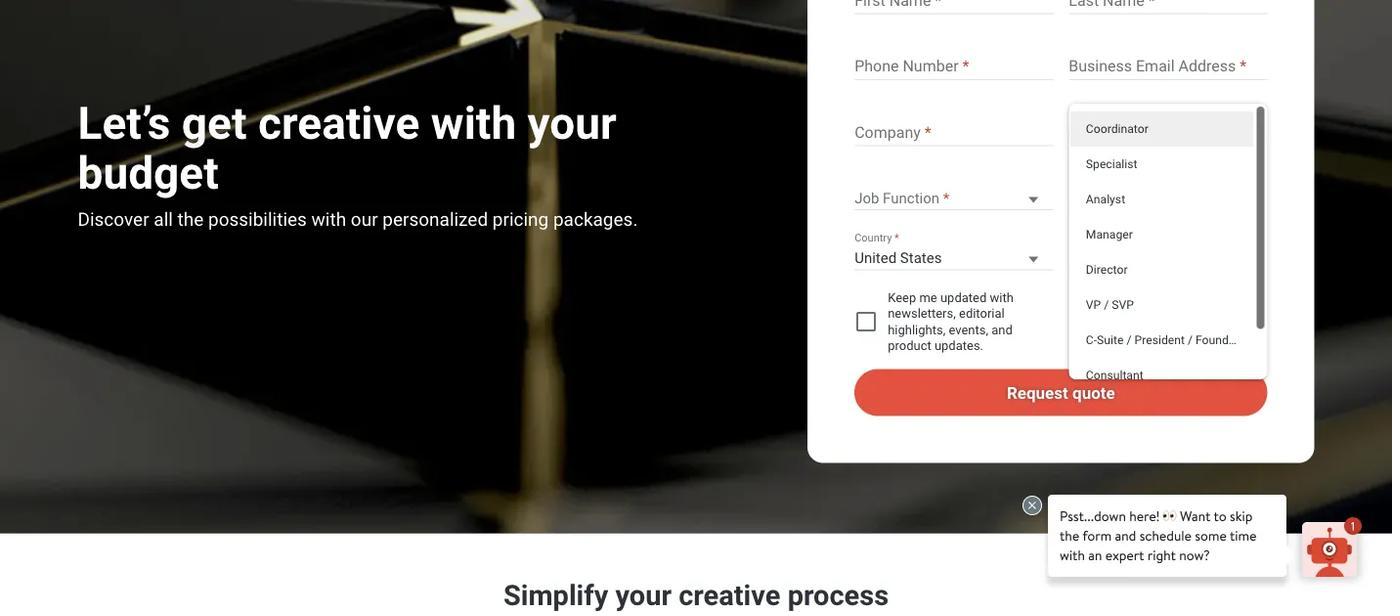 Task type: describe. For each thing, give the bounding box(es) containing it.
Phone Number text field
[[855, 56, 1054, 80]]

let's
[[78, 97, 171, 150]]

request quote button
[[855, 369, 1268, 416]]

*
[[895, 232, 900, 244]]

newsletters,
[[888, 306, 956, 321]]

let's get creative with your budget banner
[[0, 0, 1393, 537]]

country *
[[855, 232, 900, 244]]

updated
[[941, 290, 987, 305]]

budget
[[78, 147, 219, 199]]

get
[[182, 97, 247, 150]]

First Name text field
[[855, 0, 1054, 14]]

Last Name text field
[[1069, 0, 1268, 14]]

editorial
[[959, 306, 1005, 321]]

highlights,
[[888, 322, 946, 337]]

united
[[855, 249, 897, 266]]

country
[[855, 232, 892, 244]]

let's get creative with your budget
[[78, 97, 617, 199]]

united states
[[855, 249, 942, 266]]

product
[[888, 338, 932, 353]]

with for updated
[[990, 290, 1014, 305]]

creative for get
[[258, 97, 420, 150]]

events,
[[949, 322, 989, 337]]



Task type: locate. For each thing, give the bounding box(es) containing it.
0 vertical spatial creative
[[258, 97, 420, 150]]

creative
[[258, 97, 420, 150], [679, 579, 781, 612]]

1 horizontal spatial creative
[[679, 579, 781, 612]]

with inside let's get creative with your budget
[[431, 97, 517, 150]]

0 horizontal spatial with
[[431, 97, 517, 150]]

simplify your creative process
[[504, 579, 889, 612]]

keep me updated with newsletters, editorial highlights, events, and product updates.
[[888, 290, 1014, 353]]

0 horizontal spatial creative
[[258, 97, 420, 150]]

with
[[431, 97, 517, 150], [990, 290, 1014, 305]]

creative inside let's get creative with your budget
[[258, 97, 420, 150]]

your inside let's get creative with your budget
[[528, 97, 617, 150]]

1 vertical spatial your
[[616, 579, 672, 612]]

updates.
[[935, 338, 984, 353]]

Business Email Address text field
[[1069, 56, 1268, 80]]

Company text field
[[855, 122, 1054, 146]]

request quote
[[1007, 383, 1116, 402]]

process
[[788, 579, 889, 612]]

with inside keep me updated with newsletters, editorial highlights, events, and product updates.
[[990, 290, 1014, 305]]

request
[[1007, 383, 1069, 402]]

your
[[528, 97, 617, 150], [616, 579, 672, 612]]

1 vertical spatial with
[[990, 290, 1014, 305]]

states
[[901, 249, 942, 266]]

1 vertical spatial creative
[[679, 579, 781, 612]]

quote
[[1073, 383, 1116, 402]]

simplify
[[504, 579, 609, 612]]

with for creative
[[431, 97, 517, 150]]

creative for your
[[679, 579, 781, 612]]

me
[[920, 290, 938, 305]]

0 vertical spatial your
[[528, 97, 617, 150]]

1 horizontal spatial with
[[990, 290, 1014, 305]]

and
[[992, 322, 1013, 337]]

keep
[[888, 290, 917, 305]]

0 vertical spatial with
[[431, 97, 517, 150]]



Task type: vqa. For each thing, say whether or not it's contained in the screenshot.
United
yes



